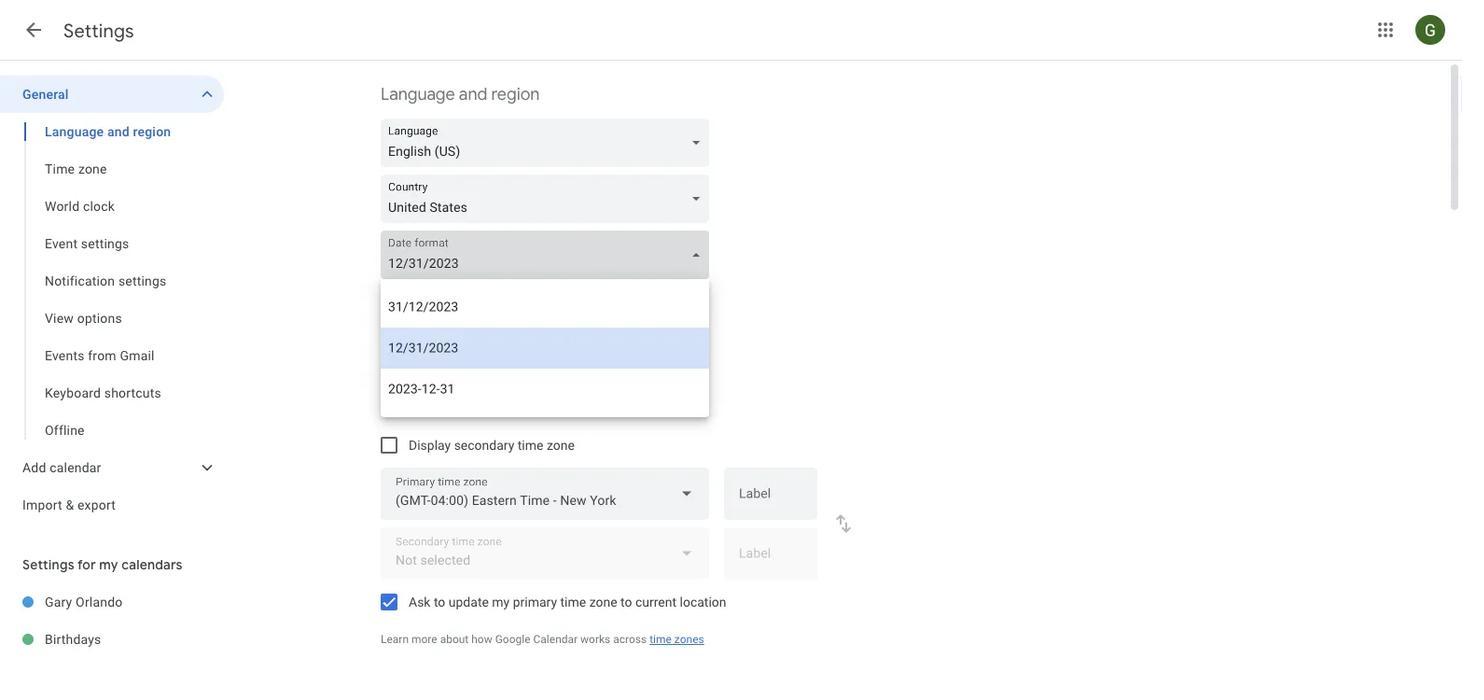 Task type: locate. For each thing, give the bounding box(es) containing it.
birthdays
[[45, 632, 101, 647]]

keyboard shortcuts
[[45, 385, 161, 400]]

1 horizontal spatial region
[[491, 84, 540, 105]]

group
[[0, 113, 224, 449]]

time
[[518, 437, 544, 453], [561, 594, 586, 610], [650, 633, 672, 646]]

2023-12-31 option
[[381, 369, 709, 410]]

birthdays link
[[45, 621, 224, 658]]

time
[[45, 161, 75, 176], [381, 399, 418, 421]]

settings up general tree item
[[63, 19, 134, 42]]

0 vertical spatial and
[[459, 84, 488, 105]]

1 vertical spatial settings
[[22, 556, 74, 573]]

None field
[[381, 119, 717, 167], [381, 175, 717, 223], [381, 231, 717, 279], [381, 468, 709, 520], [381, 119, 717, 167], [381, 175, 717, 223], [381, 231, 717, 279], [381, 468, 709, 520]]

1 vertical spatial time zone
[[381, 399, 458, 421]]

tree
[[0, 76, 224, 524]]

1 horizontal spatial to
[[621, 594, 632, 610]]

zone
[[78, 161, 107, 176], [421, 399, 458, 421], [547, 437, 575, 453], [590, 594, 618, 610]]

options
[[77, 310, 122, 326]]

time up display
[[381, 399, 418, 421]]

time up world
[[45, 161, 75, 176]]

ask to update my primary time zone to current location
[[409, 594, 727, 610]]

my right update
[[492, 594, 510, 610]]

1 vertical spatial region
[[133, 124, 171, 139]]

12/31/2023 option
[[381, 328, 709, 369]]

settings for settings
[[63, 19, 134, 42]]

0 vertical spatial settings
[[63, 19, 134, 42]]

2 horizontal spatial time
[[650, 633, 672, 646]]

language
[[381, 84, 455, 105], [45, 124, 104, 139]]

1 horizontal spatial time
[[561, 594, 586, 610]]

0 vertical spatial time zone
[[45, 161, 107, 176]]

0 horizontal spatial time zone
[[45, 161, 107, 176]]

1 vertical spatial my
[[492, 594, 510, 610]]

0 horizontal spatial language
[[45, 124, 104, 139]]

time zone
[[45, 161, 107, 176], [381, 399, 458, 421]]

1 horizontal spatial language and region
[[381, 84, 540, 105]]

general tree item
[[0, 76, 224, 113]]

settings for event settings
[[81, 236, 129, 251]]

from
[[88, 348, 116, 363]]

2 to from the left
[[621, 594, 632, 610]]

0 vertical spatial language and region
[[381, 84, 540, 105]]

1 vertical spatial time
[[381, 399, 418, 421]]

zone down 2023-12-31 option
[[547, 437, 575, 453]]

zone up works
[[590, 594, 618, 610]]

2 vertical spatial time
[[650, 633, 672, 646]]

0 vertical spatial language
[[381, 84, 455, 105]]

31/12/2023 option
[[381, 287, 709, 328]]

to right ask
[[434, 594, 446, 610]]

1 horizontal spatial my
[[492, 594, 510, 610]]

time zone up display
[[381, 399, 458, 421]]

event
[[45, 236, 78, 251]]

0 vertical spatial time
[[45, 161, 75, 176]]

0 horizontal spatial time
[[518, 437, 544, 453]]

calendar
[[50, 460, 101, 475]]

0 vertical spatial my
[[99, 556, 118, 573]]

add
[[22, 460, 46, 475]]

settings heading
[[63, 19, 134, 42]]

settings left for
[[22, 556, 74, 573]]

language and region
[[381, 84, 540, 105], [45, 124, 171, 139]]

my right for
[[99, 556, 118, 573]]

0 horizontal spatial language and region
[[45, 124, 171, 139]]

and
[[459, 84, 488, 105], [107, 124, 130, 139]]

time right secondary
[[518, 437, 544, 453]]

display secondary time zone
[[409, 437, 575, 453]]

works
[[581, 633, 611, 646]]

time left zones
[[650, 633, 672, 646]]

0 vertical spatial settings
[[81, 236, 129, 251]]

settings
[[63, 19, 134, 42], [22, 556, 74, 573]]

time zones link
[[650, 633, 705, 646]]

zone up display
[[421, 399, 458, 421]]

my
[[99, 556, 118, 573], [492, 594, 510, 610]]

1 vertical spatial time
[[561, 594, 586, 610]]

time zone up world clock
[[45, 161, 107, 176]]

to left current
[[621, 594, 632, 610]]

keyboard
[[45, 385, 101, 400]]

to
[[434, 594, 446, 610], [621, 594, 632, 610]]

0 vertical spatial region
[[491, 84, 540, 105]]

0 horizontal spatial to
[[434, 594, 446, 610]]

1 vertical spatial and
[[107, 124, 130, 139]]

1 vertical spatial language
[[45, 124, 104, 139]]

settings
[[81, 236, 129, 251], [118, 273, 167, 288]]

region
[[491, 84, 540, 105], [133, 124, 171, 139]]

time right primary
[[561, 594, 586, 610]]

1 vertical spatial settings
[[118, 273, 167, 288]]

1 horizontal spatial time
[[381, 399, 418, 421]]

0 horizontal spatial time
[[45, 161, 75, 176]]

settings up the notification settings
[[81, 236, 129, 251]]

settings up options
[[118, 273, 167, 288]]

0 vertical spatial time
[[518, 437, 544, 453]]

1 horizontal spatial time zone
[[381, 399, 458, 421]]

0 horizontal spatial and
[[107, 124, 130, 139]]

learn
[[381, 633, 409, 646]]



Task type: describe. For each thing, give the bounding box(es) containing it.
more
[[412, 633, 437, 646]]

learn more about how google calendar works across time zones
[[381, 633, 705, 646]]

1 horizontal spatial language
[[381, 84, 455, 105]]

events from gmail
[[45, 348, 155, 363]]

zones
[[675, 633, 705, 646]]

settings for settings for my calendars
[[22, 556, 74, 573]]

1 horizontal spatial and
[[459, 84, 488, 105]]

event settings
[[45, 236, 129, 251]]

settings for notification settings
[[118, 273, 167, 288]]

calendars
[[122, 556, 183, 573]]

general
[[22, 86, 69, 102]]

world
[[45, 198, 80, 214]]

across
[[614, 633, 647, 646]]

go back image
[[22, 19, 45, 41]]

gary
[[45, 594, 72, 610]]

view
[[45, 310, 74, 326]]

gary orlando tree item
[[0, 583, 224, 621]]

add calendar
[[22, 460, 101, 475]]

export
[[77, 497, 116, 512]]

1 to from the left
[[434, 594, 446, 610]]

ask
[[409, 594, 431, 610]]

import
[[22, 497, 62, 512]]

google
[[495, 633, 531, 646]]

Label for secondary time zone. text field
[[739, 547, 803, 573]]

view options
[[45, 310, 122, 326]]

0 horizontal spatial region
[[133, 124, 171, 139]]

clock
[[83, 198, 115, 214]]

gary orlando
[[45, 594, 123, 610]]

how
[[472, 633, 493, 646]]

notification
[[45, 273, 115, 288]]

time inside group
[[45, 161, 75, 176]]

import & export
[[22, 497, 116, 512]]

&
[[66, 497, 74, 512]]

update
[[449, 594, 489, 610]]

Label for primary time zone. text field
[[739, 488, 803, 514]]

birthdays tree item
[[0, 621, 224, 658]]

world clock
[[45, 198, 115, 214]]

display
[[409, 437, 451, 453]]

0 horizontal spatial my
[[99, 556, 118, 573]]

calendar
[[534, 633, 578, 646]]

settings for my calendars
[[22, 556, 183, 573]]

location
[[680, 594, 727, 610]]

1 vertical spatial language and region
[[45, 124, 171, 139]]

events
[[45, 348, 85, 363]]

date format list box
[[381, 279, 709, 417]]

gmail
[[120, 348, 155, 363]]

zone up clock
[[78, 161, 107, 176]]

offline
[[45, 422, 85, 438]]

secondary
[[454, 437, 515, 453]]

tree containing general
[[0, 76, 224, 524]]

settings for my calendars tree
[[0, 583, 224, 658]]

primary
[[513, 594, 557, 610]]

about
[[440, 633, 469, 646]]

group containing language and region
[[0, 113, 224, 449]]

orlando
[[76, 594, 123, 610]]

notification settings
[[45, 273, 167, 288]]

shortcuts
[[104, 385, 161, 400]]

for
[[77, 556, 96, 573]]

current
[[636, 594, 677, 610]]



Task type: vqa. For each thing, say whether or not it's contained in the screenshot.
second S from right
no



